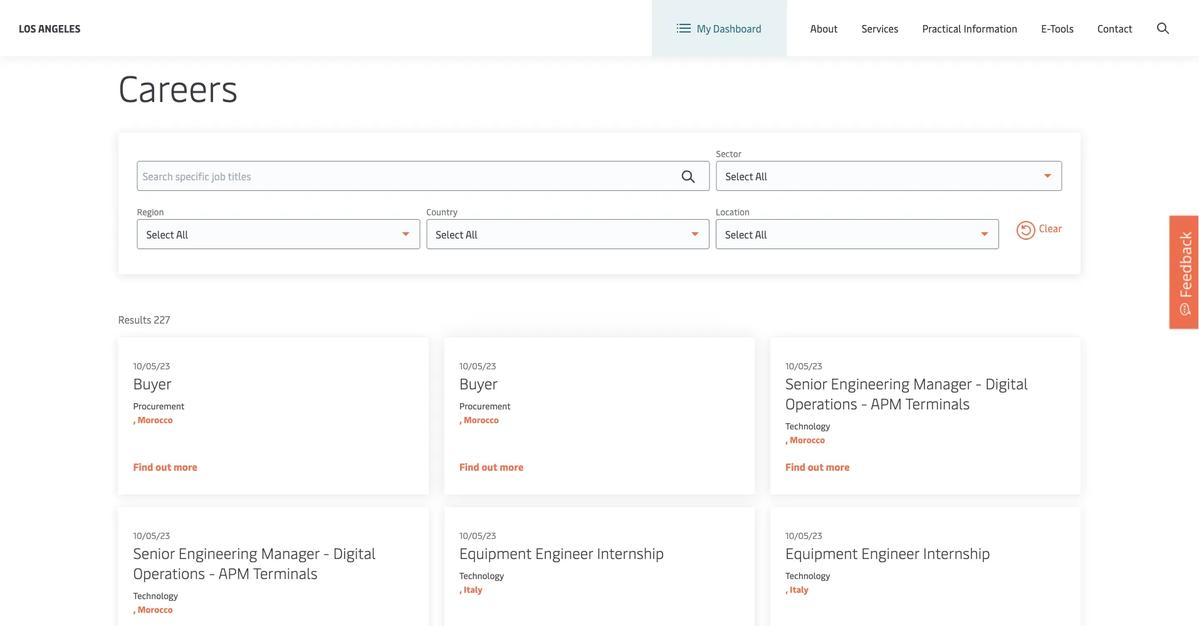 Task type: describe. For each thing, give the bounding box(es) containing it.
e-tools
[[1041, 21, 1074, 35]]

menu
[[989, 12, 1015, 25]]

clear
[[1039, 221, 1062, 235]]

0 vertical spatial terminals
[[906, 393, 970, 414]]

1 italy from the left
[[464, 584, 483, 596]]

2 out from the left
[[482, 460, 498, 474]]

2 buyer from the left
[[459, 373, 498, 394]]

login / create account link
[[1051, 0, 1175, 37]]

results
[[118, 313, 151, 327]]

0 horizontal spatial operations
[[133, 563, 205, 584]]

location inside button
[[879, 12, 917, 25]]

0 vertical spatial senior
[[786, 373, 827, 394]]

my
[[697, 21, 711, 35]]

region
[[137, 206, 164, 218]]

1 vertical spatial 10/05/23 senior engineering manager - digital operations - apm terminals
[[133, 530, 376, 584]]

account
[[1139, 12, 1175, 25]]

1 out from the left
[[155, 460, 171, 474]]

2 italy from the left
[[790, 584, 809, 596]]

e-
[[1041, 21, 1050, 35]]

login / create account
[[1074, 12, 1175, 25]]

1 procurement from the left
[[133, 400, 185, 412]]

angeles
[[38, 21, 81, 35]]

2 find from the left
[[459, 460, 479, 474]]

1 vertical spatial engineering
[[179, 543, 257, 564]]

careers
[[118, 62, 238, 111]]

my dashboard
[[697, 21, 762, 35]]

2 10/05/23 equipment engineer internship from the left
[[786, 530, 994, 564]]

3 find from the left
[[786, 460, 806, 474]]

practical information button
[[922, 0, 1018, 56]]

1 10/05/23 buyer from the left
[[133, 360, 172, 394]]

2 procurement , morocco from the left
[[459, 400, 511, 426]]

create
[[1107, 12, 1136, 25]]

global
[[958, 12, 986, 25]]

feedback button
[[1170, 216, 1199, 329]]

los angeles
[[19, 21, 81, 35]]

0 horizontal spatial digital
[[333, 543, 376, 564]]

text search text field
[[137, 161, 710, 191]]

0 horizontal spatial manager
[[261, 543, 319, 564]]

1 10/05/23 equipment engineer internship from the left
[[459, 530, 668, 564]]

practical information
[[922, 21, 1018, 35]]

1 equipment from the left
[[459, 543, 532, 564]]

1 technology , italy from the left
[[459, 570, 504, 596]]

0 vertical spatial apm
[[871, 393, 902, 414]]

services
[[862, 21, 899, 35]]

contact
[[1098, 21, 1133, 35]]

0 vertical spatial 10/05/23 senior engineering manager - digital operations - apm terminals
[[786, 360, 1028, 414]]

1 engineer from the left
[[535, 543, 593, 564]]

services button
[[862, 0, 899, 56]]

switch location
[[847, 12, 917, 25]]

2 equipment from the left
[[786, 543, 858, 564]]

2 procurement from the left
[[459, 400, 511, 412]]

1 vertical spatial location
[[716, 206, 750, 218]]

2 technology , italy from the left
[[786, 570, 830, 596]]

country
[[426, 206, 458, 218]]

global menu button
[[930, 0, 1027, 37]]

switch
[[847, 12, 876, 25]]

0 horizontal spatial senior
[[133, 543, 175, 564]]



Task type: locate. For each thing, give the bounding box(es) containing it.
1 horizontal spatial 10/05/23 buyer
[[459, 360, 498, 394]]

about button
[[811, 0, 838, 56]]

1 find from the left
[[133, 460, 153, 474]]

procurement , morocco
[[133, 400, 185, 426], [459, 400, 511, 426]]

1 horizontal spatial location
[[879, 12, 917, 25]]

find
[[133, 460, 153, 474], [459, 460, 479, 474], [786, 460, 806, 474]]

1 horizontal spatial procurement , morocco
[[459, 400, 511, 426]]

equipment
[[459, 543, 532, 564], [786, 543, 858, 564]]

more
[[174, 460, 197, 474], [500, 460, 524, 474], [826, 460, 850, 474]]

,
[[133, 414, 136, 426], [459, 414, 462, 426], [786, 434, 788, 446], [459, 584, 462, 596], [786, 584, 788, 596], [133, 604, 136, 616]]

1 horizontal spatial equipment
[[786, 543, 858, 564]]

227
[[154, 313, 170, 327]]

location
[[879, 12, 917, 25], [716, 206, 750, 218]]

1 vertical spatial apm
[[218, 563, 250, 584]]

1 horizontal spatial internship
[[923, 543, 990, 564]]

0 horizontal spatial terminals
[[253, 563, 318, 584]]

0 horizontal spatial technology , morocco
[[133, 590, 178, 616]]

1 vertical spatial technology , morocco
[[133, 590, 178, 616]]

dashboard
[[713, 21, 762, 35]]

2 horizontal spatial find out more
[[786, 460, 850, 474]]

manager
[[914, 373, 972, 394], [261, 543, 319, 564]]

morocco
[[138, 414, 173, 426], [464, 414, 499, 426], [790, 434, 825, 446], [138, 604, 173, 616]]

1 horizontal spatial 10/05/23 equipment engineer internship
[[786, 530, 994, 564]]

1 vertical spatial operations
[[133, 563, 205, 584]]

location down sector
[[716, 206, 750, 218]]

0 horizontal spatial procurement , morocco
[[133, 400, 185, 426]]

technology , morocco
[[786, 420, 830, 446], [133, 590, 178, 616]]

0 horizontal spatial out
[[155, 460, 171, 474]]

out
[[155, 460, 171, 474], [482, 460, 498, 474], [808, 460, 824, 474]]

0 horizontal spatial italy
[[464, 584, 483, 596]]

team building event at apm terminals image
[[0, 0, 1199, 16]]

feedback
[[1175, 232, 1196, 298]]

1 horizontal spatial operations
[[786, 393, 858, 414]]

1 vertical spatial senior
[[133, 543, 175, 564]]

buyer
[[133, 373, 172, 394], [459, 373, 498, 394]]

0 vertical spatial digital
[[986, 373, 1028, 394]]

3 find out more from the left
[[786, 460, 850, 474]]

1 horizontal spatial find out more
[[459, 460, 524, 474]]

1 vertical spatial manager
[[261, 543, 319, 564]]

1 horizontal spatial engineering
[[831, 373, 910, 394]]

engineering
[[831, 373, 910, 394], [179, 543, 257, 564]]

1 vertical spatial terminals
[[253, 563, 318, 584]]

about
[[811, 21, 838, 35]]

2 horizontal spatial find
[[786, 460, 806, 474]]

results 227
[[118, 313, 170, 327]]

internship
[[597, 543, 664, 564], [923, 543, 990, 564]]

1 horizontal spatial digital
[[986, 373, 1028, 394]]

italy
[[464, 584, 483, 596], [790, 584, 809, 596]]

0 horizontal spatial engineer
[[535, 543, 593, 564]]

terminals
[[906, 393, 970, 414], [253, 563, 318, 584]]

2 find out more from the left
[[459, 460, 524, 474]]

1 horizontal spatial buyer
[[459, 373, 498, 394]]

operations
[[786, 393, 858, 414], [133, 563, 205, 584]]

sector
[[716, 148, 742, 160]]

information
[[964, 21, 1018, 35]]

2 horizontal spatial more
[[826, 460, 850, 474]]

0 horizontal spatial find
[[133, 460, 153, 474]]

e-tools button
[[1041, 0, 1074, 56]]

clear button
[[1017, 221, 1062, 243]]

2 more from the left
[[500, 460, 524, 474]]

0 horizontal spatial buyer
[[133, 373, 172, 394]]

1 horizontal spatial italy
[[790, 584, 809, 596]]

1 vertical spatial digital
[[333, 543, 376, 564]]

0 horizontal spatial technology , italy
[[459, 570, 504, 596]]

1 horizontal spatial technology , italy
[[786, 570, 830, 596]]

1 horizontal spatial apm
[[871, 393, 902, 414]]

los angeles link
[[19, 20, 81, 36]]

1 buyer from the left
[[133, 373, 172, 394]]

0 horizontal spatial internship
[[597, 543, 664, 564]]

senior
[[786, 373, 827, 394], [133, 543, 175, 564]]

digital
[[986, 373, 1028, 394], [333, 543, 376, 564]]

/
[[1101, 12, 1105, 25]]

0 vertical spatial location
[[879, 12, 917, 25]]

1 horizontal spatial 10/05/23 senior engineering manager - digital operations - apm terminals
[[786, 360, 1028, 414]]

3 more from the left
[[826, 460, 850, 474]]

0 horizontal spatial 10/05/23 buyer
[[133, 360, 172, 394]]

1 horizontal spatial technology , morocco
[[786, 420, 830, 446]]

1 more from the left
[[174, 460, 197, 474]]

technology
[[786, 420, 830, 432], [459, 570, 504, 582], [786, 570, 830, 582], [133, 590, 178, 602]]

2 engineer from the left
[[862, 543, 919, 564]]

10/05/23
[[133, 360, 170, 372], [459, 360, 496, 372], [786, 360, 822, 372], [133, 530, 170, 542], [459, 530, 496, 542], [786, 530, 822, 542]]

1 horizontal spatial terminals
[[906, 393, 970, 414]]

1 horizontal spatial manager
[[914, 373, 972, 394]]

contact button
[[1098, 0, 1133, 56]]

login
[[1074, 12, 1099, 25]]

practical
[[922, 21, 962, 35]]

0 horizontal spatial location
[[716, 206, 750, 218]]

los
[[19, 21, 36, 35]]

3 out from the left
[[808, 460, 824, 474]]

0 vertical spatial operations
[[786, 393, 858, 414]]

0 horizontal spatial 10/05/23 equipment engineer internship
[[459, 530, 668, 564]]

1 internship from the left
[[597, 543, 664, 564]]

0 vertical spatial technology , morocco
[[786, 420, 830, 446]]

engineer
[[535, 543, 593, 564], [862, 543, 919, 564]]

global menu
[[958, 12, 1015, 25]]

switch location button
[[826, 11, 917, 25]]

2 internship from the left
[[923, 543, 990, 564]]

1 find out more from the left
[[133, 460, 197, 474]]

location right switch on the right top
[[879, 12, 917, 25]]

2 10/05/23 buyer from the left
[[459, 360, 498, 394]]

1 horizontal spatial more
[[500, 460, 524, 474]]

0 horizontal spatial find out more
[[133, 460, 197, 474]]

10/05/23 buyer
[[133, 360, 172, 394], [459, 360, 498, 394]]

my dashboard button
[[677, 0, 762, 56]]

tools
[[1050, 21, 1074, 35]]

10/05/23 equipment engineer internship
[[459, 530, 668, 564], [786, 530, 994, 564]]

find out more
[[133, 460, 197, 474], [459, 460, 524, 474], [786, 460, 850, 474]]

0 horizontal spatial equipment
[[459, 543, 532, 564]]

2 horizontal spatial out
[[808, 460, 824, 474]]

0 horizontal spatial engineering
[[179, 543, 257, 564]]

-
[[976, 373, 982, 394], [861, 393, 868, 414], [323, 543, 329, 564], [209, 563, 215, 584]]

0 horizontal spatial 10/05/23 senior engineering manager - digital operations - apm terminals
[[133, 530, 376, 584]]

1 horizontal spatial procurement
[[459, 400, 511, 412]]

10/05/23 senior engineering manager - digital operations - apm terminals
[[786, 360, 1028, 414], [133, 530, 376, 584]]

apm
[[871, 393, 902, 414], [218, 563, 250, 584]]

1 procurement , morocco from the left
[[133, 400, 185, 426]]

technology , italy
[[459, 570, 504, 596], [786, 570, 830, 596]]

1 horizontal spatial engineer
[[862, 543, 919, 564]]

1 horizontal spatial find
[[459, 460, 479, 474]]

0 horizontal spatial more
[[174, 460, 197, 474]]

0 horizontal spatial procurement
[[133, 400, 185, 412]]

0 horizontal spatial apm
[[218, 563, 250, 584]]

procurement
[[133, 400, 185, 412], [459, 400, 511, 412]]

1 horizontal spatial out
[[482, 460, 498, 474]]

1 horizontal spatial senior
[[786, 373, 827, 394]]

0 vertical spatial engineering
[[831, 373, 910, 394]]

0 vertical spatial manager
[[914, 373, 972, 394]]



Task type: vqa. For each thing, say whether or not it's contained in the screenshot.
the rightmost ACCESS
no



